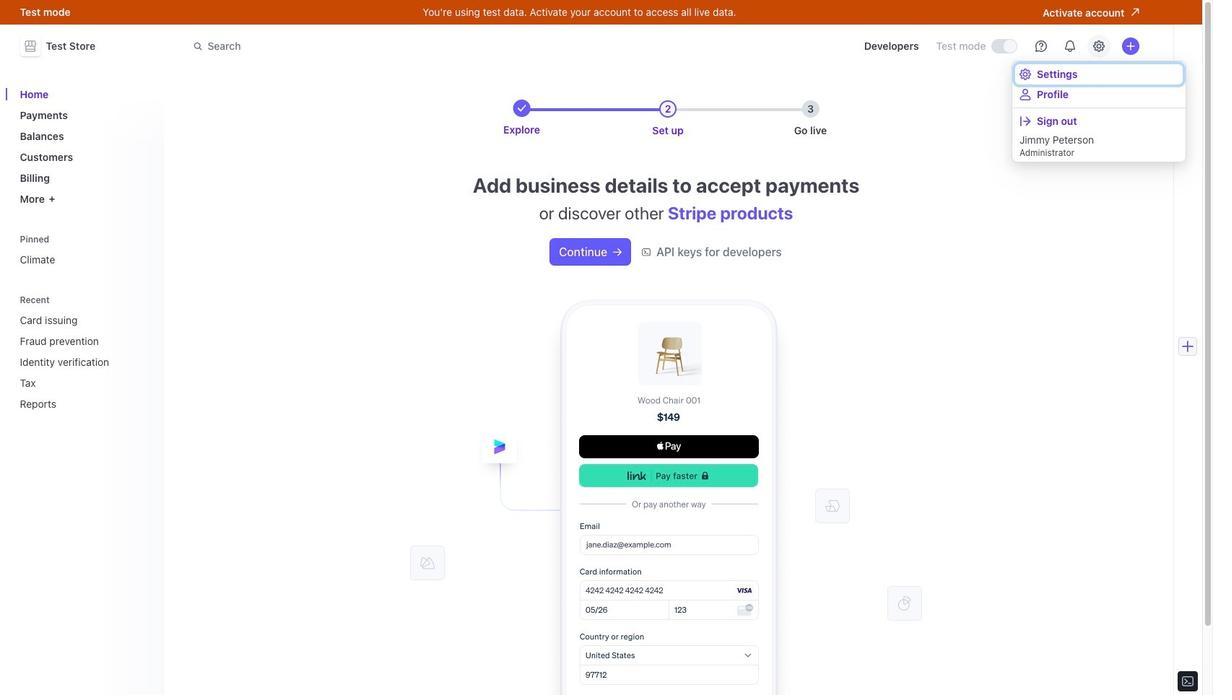 Task type: describe. For each thing, give the bounding box(es) containing it.
edit pins image
[[141, 235, 150, 244]]

core navigation links element
[[14, 82, 156, 211]]

notifications image
[[1064, 40, 1076, 52]]

Test mode checkbox
[[992, 40, 1017, 53]]

clear history image
[[141, 296, 150, 304]]

settings image
[[1093, 40, 1105, 52]]

Search text field
[[185, 33, 592, 60]]



Task type: locate. For each thing, give the bounding box(es) containing it.
pinned element
[[14, 229, 156, 272]]

1 recent element from the top
[[14, 290, 156, 416]]

menu item
[[1016, 111, 1183, 131]]

svg image
[[613, 248, 622, 257]]

2 recent element from the top
[[14, 308, 156, 416]]

recent element
[[14, 290, 156, 416], [14, 308, 156, 416]]

None search field
[[185, 33, 592, 60]]

menu
[[1013, 61, 1186, 162]]

help image
[[1035, 40, 1047, 52]]



